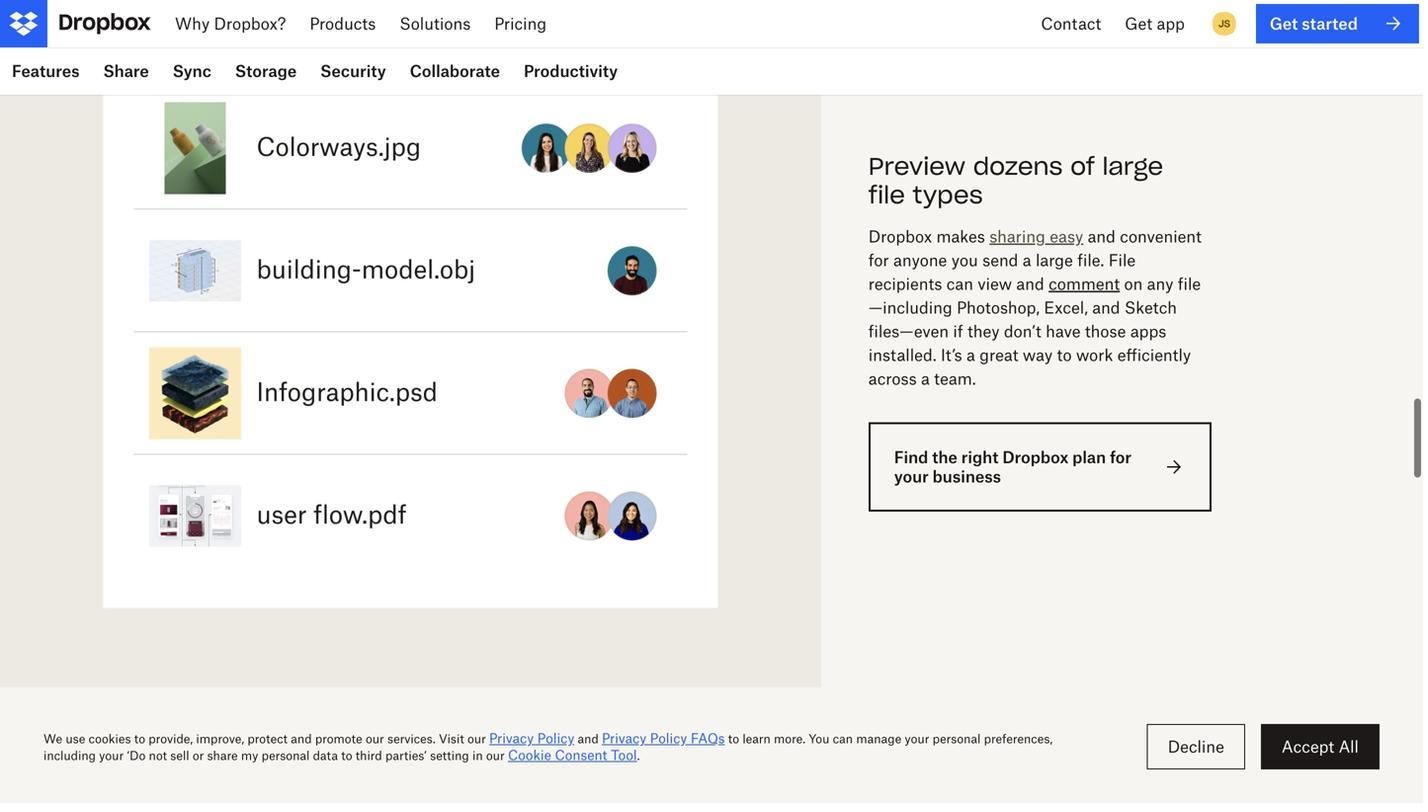 Task type: vqa. For each thing, say whether or not it's contained in the screenshot.
Previews of different file types image
yes



Task type: locate. For each thing, give the bounding box(es) containing it.
file.
[[1078, 251, 1105, 270]]

and up the those
[[1093, 298, 1121, 317]]

why
[[175, 14, 210, 33]]

large right of at right top
[[1103, 151, 1164, 181]]

0 horizontal spatial file
[[869, 180, 906, 210]]

productivity
[[524, 61, 618, 80]]

2 vertical spatial and
[[1093, 298, 1121, 317]]

pricing
[[495, 14, 547, 33]]

solutions
[[400, 14, 471, 33]]

dozens
[[974, 151, 1063, 181]]

0 vertical spatial for
[[869, 251, 890, 270]]

security button
[[309, 47, 398, 95]]

any
[[1148, 274, 1174, 294]]

1 horizontal spatial a
[[967, 346, 976, 365]]

1 vertical spatial for
[[1110, 448, 1132, 467]]

dropbox?
[[214, 14, 286, 33]]

storage button
[[223, 47, 309, 95]]

2 vertical spatial a
[[921, 369, 930, 389]]

1 horizontal spatial large
[[1103, 151, 1164, 181]]

features
[[12, 61, 80, 81]]

large inside and convenient for anyone you send a large file. file recipients can view and
[[1036, 251, 1074, 270]]

productivity button
[[512, 47, 630, 95]]

a down sharing easy link
[[1023, 251, 1032, 270]]

0 horizontal spatial large
[[1036, 251, 1074, 270]]

get inside popup button
[[1125, 14, 1153, 33]]

they
[[968, 322, 1000, 341]]

get left app
[[1125, 14, 1153, 33]]

if
[[954, 322, 964, 341]]

anyone
[[894, 251, 948, 270]]

and
[[1088, 227, 1116, 246], [1017, 274, 1045, 294], [1093, 298, 1121, 317]]

large
[[1103, 151, 1164, 181], [1036, 251, 1074, 270]]

a left team.
[[921, 369, 930, 389]]

get app button
[[1114, 0, 1197, 47]]

1 vertical spatial and
[[1017, 274, 1045, 294]]

solutions button
[[388, 0, 483, 47]]

0 horizontal spatial dropbox
[[869, 227, 932, 246]]

1 horizontal spatial for
[[1110, 448, 1132, 467]]

collaborate
[[410, 61, 500, 80]]

dropbox
[[869, 227, 932, 246], [1003, 448, 1069, 467]]

why dropbox? button
[[163, 0, 298, 47]]

get left "started"
[[1270, 14, 1299, 33]]

for up the 'recipients'
[[869, 251, 890, 270]]

file left types
[[869, 180, 906, 210]]

right
[[962, 448, 999, 467]]

1 vertical spatial dropbox
[[1003, 448, 1069, 467]]

a
[[1023, 251, 1032, 270], [967, 346, 976, 365], [921, 369, 930, 389]]

and up file. at the right top of the page
[[1088, 227, 1116, 246]]

sync
[[173, 61, 211, 80]]

file
[[869, 180, 906, 210], [1178, 274, 1201, 294]]

for inside and convenient for anyone you send a large file. file recipients can view and
[[869, 251, 890, 270]]

pricing link
[[483, 0, 559, 47]]

a right it's in the right top of the page
[[967, 346, 976, 365]]

0 horizontal spatial for
[[869, 251, 890, 270]]

photoshop,
[[957, 298, 1040, 317]]

for
[[869, 251, 890, 270], [1110, 448, 1132, 467]]

dropbox left "plan"
[[1003, 448, 1069, 467]]

large down easy
[[1036, 251, 1074, 270]]

0 horizontal spatial get
[[1125, 14, 1153, 33]]

file inside on any file —including photoshop, excel, and sketch files—even if they don't have those apps installed. it's a great way to work efficiently across a team.
[[1178, 274, 1201, 294]]

comment link
[[1049, 274, 1120, 294]]

plan
[[1073, 448, 1107, 467]]

can
[[947, 274, 974, 294]]

0 horizontal spatial a
[[921, 369, 930, 389]]

1 vertical spatial a
[[967, 346, 976, 365]]

comment
[[1049, 274, 1120, 294]]

find the right dropbox plan for your business
[[895, 448, 1132, 486]]

and right view
[[1017, 274, 1045, 294]]

1 vertical spatial file
[[1178, 274, 1201, 294]]

across
[[869, 369, 917, 389]]

get started link
[[1257, 4, 1420, 44]]

for right "plan"
[[1110, 448, 1132, 467]]

1 vertical spatial large
[[1036, 251, 1074, 270]]

dropbox up anyone
[[869, 227, 932, 246]]

0 vertical spatial and
[[1088, 227, 1116, 246]]

files—even
[[869, 322, 949, 341]]

products
[[310, 14, 376, 33]]

1 horizontal spatial dropbox
[[1003, 448, 1069, 467]]

1 horizontal spatial file
[[1178, 274, 1201, 294]]

sharing easy link
[[990, 227, 1084, 246]]

0 vertical spatial large
[[1103, 151, 1164, 181]]

types
[[913, 180, 983, 210]]

makes
[[937, 227, 986, 246]]

2 horizontal spatial a
[[1023, 251, 1032, 270]]

features link
[[0, 47, 91, 95]]

started
[[1302, 14, 1358, 33]]

preview
[[869, 151, 966, 181]]

0 vertical spatial file
[[869, 180, 906, 210]]

of
[[1071, 151, 1095, 181]]

on any file —including photoshop, excel, and sketch files—even if they don't have those apps installed. it's a great way to work efficiently across a team.
[[869, 274, 1201, 389]]

1 horizontal spatial get
[[1270, 14, 1299, 33]]

file right any at the top right
[[1178, 274, 1201, 294]]

contact
[[1041, 14, 1102, 33]]

have
[[1046, 322, 1081, 341]]

0 vertical spatial a
[[1023, 251, 1032, 270]]

get
[[1270, 14, 1299, 33], [1125, 14, 1153, 33]]

and inside on any file —including photoshop, excel, and sketch files—even if they don't have those apps installed. it's a great way to work efficiently across a team.
[[1093, 298, 1121, 317]]

find the right dropbox plan for your business link
[[869, 423, 1212, 512]]

products button
[[298, 0, 388, 47]]



Task type: describe. For each thing, give the bounding box(es) containing it.
work
[[1077, 346, 1114, 365]]

great
[[980, 346, 1019, 365]]

installed.
[[869, 346, 937, 365]]

don't
[[1004, 322, 1042, 341]]

storage
[[235, 61, 297, 80]]

team.
[[934, 369, 976, 389]]

find
[[895, 448, 929, 467]]

get for get started
[[1270, 14, 1299, 33]]

send
[[983, 251, 1019, 270]]

a inside and convenient for anyone you send a large file. file recipients can view and
[[1023, 251, 1032, 270]]

get app
[[1125, 14, 1185, 33]]

file
[[1109, 251, 1136, 270]]

why dropbox?
[[175, 14, 286, 33]]

—including
[[869, 298, 953, 317]]

you
[[952, 251, 979, 270]]

those
[[1085, 322, 1127, 341]]

the
[[933, 448, 958, 467]]

for inside find the right dropbox plan for your business
[[1110, 448, 1132, 467]]

large inside preview dozens of large file types
[[1103, 151, 1164, 181]]

view
[[978, 274, 1012, 294]]

sync button
[[161, 47, 223, 95]]

get started
[[1270, 14, 1358, 33]]

it's
[[941, 346, 963, 365]]

js
[[1219, 17, 1231, 30]]

your
[[895, 467, 929, 486]]

sharing
[[990, 227, 1046, 246]]

apps
[[1131, 322, 1167, 341]]

recipients
[[869, 274, 943, 294]]

collaborate button
[[398, 47, 512, 95]]

business
[[933, 467, 1002, 486]]

share
[[103, 61, 149, 80]]

convenient
[[1120, 227, 1202, 246]]

excel,
[[1044, 298, 1088, 317]]

file inside preview dozens of large file types
[[869, 180, 906, 210]]

previews of different file types image
[[47, 24, 774, 641]]

contact button
[[1030, 0, 1114, 47]]

efficiently
[[1118, 346, 1192, 365]]

way
[[1023, 346, 1053, 365]]

app
[[1157, 14, 1185, 33]]

get for get app
[[1125, 14, 1153, 33]]

preview dozens of large file types
[[869, 151, 1164, 210]]

share button
[[91, 47, 161, 95]]

security
[[320, 61, 386, 80]]

easy
[[1050, 227, 1084, 246]]

js button
[[1209, 8, 1241, 40]]

dropbox makes sharing easy
[[869, 227, 1084, 246]]

sketch
[[1125, 298, 1178, 317]]

and convenient for anyone you send a large file. file recipients can view and
[[869, 227, 1202, 294]]

dropbox inside find the right dropbox plan for your business
[[1003, 448, 1069, 467]]

on
[[1125, 274, 1143, 294]]

0 vertical spatial dropbox
[[869, 227, 932, 246]]

to
[[1057, 346, 1072, 365]]



